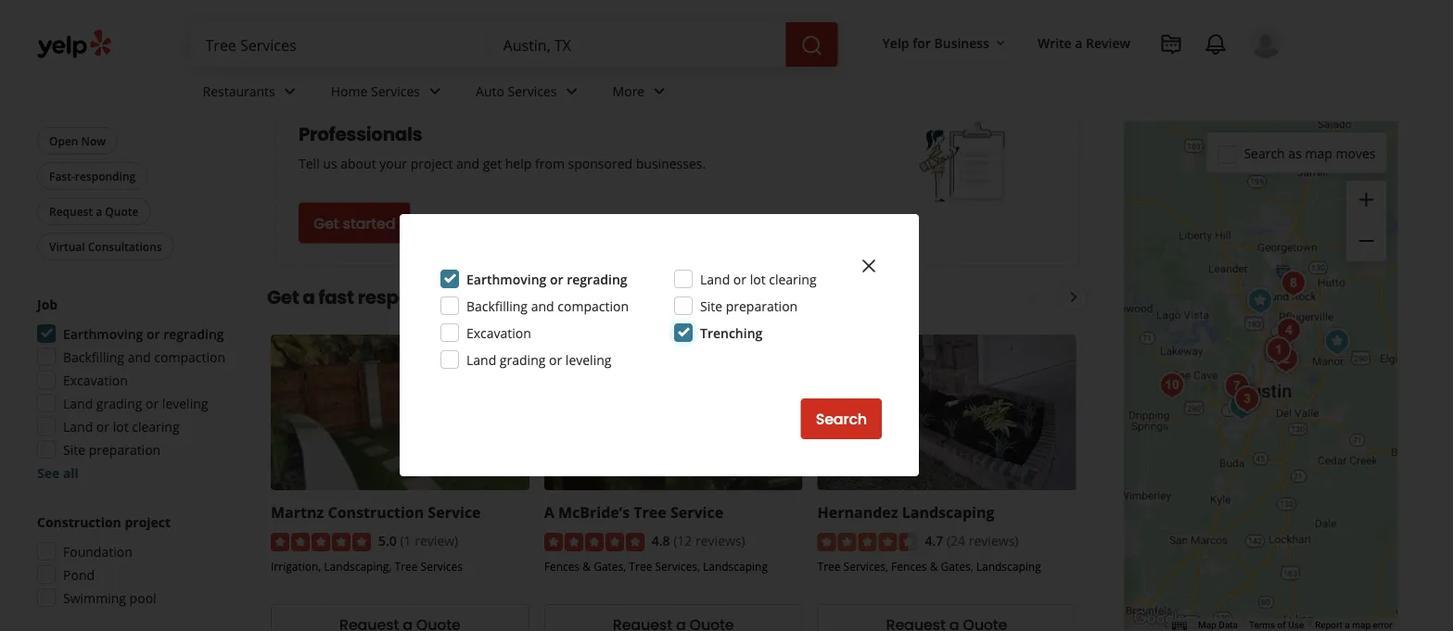 Task type: locate. For each thing, give the bounding box(es) containing it.
backfilling and compaction
[[467, 297, 629, 315], [63, 348, 225, 366]]

0 horizontal spatial excavation
[[63, 371, 128, 389]]

a right report
[[1345, 620, 1350, 631]]

1 horizontal spatial compaction
[[558, 297, 629, 315]]

compaction
[[558, 297, 629, 315], [154, 348, 225, 366]]

ej's outdoor renovations image
[[1229, 381, 1266, 418]]

reviews) for a mcbride's tree service
[[696, 531, 746, 549]]

backfilling
[[467, 297, 528, 315], [63, 348, 124, 366]]

a inside button
[[96, 204, 102, 219]]

service up 4.8 (12 reviews)
[[671, 502, 724, 522]]

fences down '4.7'
[[892, 559, 927, 574]]

map left error
[[1353, 620, 1371, 631]]

services up auto
[[445, 5, 539, 36]]

earthmoving or regrading clear all
[[37, 16, 170, 46]]

24 chevron down v2 image right restaurants
[[279, 80, 301, 102]]

1 vertical spatial land or lot clearing
[[63, 418, 180, 435]]

search dialog
[[0, 0, 1454, 632]]

a for request
[[96, 204, 102, 219]]

site inside group
[[63, 441, 85, 459]]

24 chevron down v2 image for restaurants
[[279, 80, 301, 102]]

pool
[[129, 589, 156, 607]]

previous image
[[1020, 286, 1043, 308]]

24 chevron down v2 image right auto services
[[561, 80, 583, 102]]

group
[[33, 61, 230, 264], [1347, 180, 1387, 262], [32, 295, 230, 482], [32, 513, 230, 613]]

all right see
[[63, 464, 79, 482]]

virtual consultations button
[[37, 233, 174, 261]]

1 vertical spatial earthmoving
[[467, 270, 547, 288]]

& down '4.7'
[[930, 559, 938, 574]]

consultations
[[88, 239, 162, 254]]

grading inside group
[[96, 395, 142, 412]]

1 horizontal spatial site preparation
[[700, 297, 798, 315]]

help
[[505, 155, 532, 172]]

hernandez
[[818, 502, 898, 522]]

1 horizontal spatial map
[[1353, 620, 1371, 631]]

0 horizontal spatial services,
[[655, 559, 700, 574]]

2 vertical spatial regrading
[[163, 325, 224, 343]]

land grading or leveling
[[467, 351, 612, 369], [63, 395, 208, 412]]

a mcbride's tree service
[[544, 502, 724, 522]]

0 horizontal spatial get
[[267, 284, 299, 310]]

keyboard shortcuts image
[[1173, 622, 1187, 631]]

0 vertical spatial all
[[67, 31, 79, 46]]

group containing job
[[32, 295, 230, 482]]

century lawn and landscape image
[[1154, 367, 1191, 404]]

1 horizontal spatial earthmoving or regrading
[[467, 270, 628, 288]]

project right your
[[411, 155, 453, 172]]

0 horizontal spatial land grading or leveling
[[63, 395, 208, 412]]

tree down 4.7 star rating image
[[818, 559, 841, 574]]

0 horizontal spatial backfilling
[[63, 348, 124, 366]]

notifications image
[[1205, 33, 1227, 56]]

1 horizontal spatial project
[[411, 155, 453, 172]]

compaction inside search 'dialog'
[[558, 297, 629, 315]]

4.7 (24 reviews)
[[925, 531, 1019, 549]]

construction
[[328, 502, 424, 522], [37, 513, 121, 531]]

1 24 chevron down v2 image from the left
[[279, 80, 301, 102]]

24 chevron down v2 image inside restaurants link
[[279, 80, 301, 102]]

0 horizontal spatial &
[[583, 559, 591, 574]]

1 vertical spatial site
[[63, 441, 85, 459]]

earthmoving inside search 'dialog'
[[467, 270, 547, 288]]

0 horizontal spatial compaction
[[154, 348, 225, 366]]

2 gates, from the left
[[941, 559, 974, 574]]

24 chevron down v2 image for more
[[649, 80, 671, 102]]

get
[[314, 213, 339, 234], [267, 284, 299, 310]]

None search field
[[191, 22, 842, 67]]

report
[[1316, 620, 1343, 631]]

0 horizontal spatial site preparation
[[63, 441, 161, 459]]

0 horizontal spatial grading
[[96, 395, 142, 412]]

24 chevron down v2 image for auto services
[[561, 80, 583, 102]]

24 chevron down v2 image for home services
[[424, 80, 446, 102]]

clear all link
[[37, 31, 79, 46]]

1 horizontal spatial land or lot clearing
[[700, 270, 817, 288]]

grading
[[500, 351, 546, 369], [96, 395, 142, 412]]

all right clear
[[67, 31, 79, 46]]

4.8
[[652, 531, 670, 549]]

earthmoving or regrading down consultations
[[63, 325, 224, 343]]

all inside earthmoving or regrading clear all
[[67, 31, 79, 46]]

site preparation inside search 'dialog'
[[700, 297, 798, 315]]

land or lot clearing up trenching
[[700, 270, 817, 288]]

earthmoving or regrading up sponsored
[[467, 270, 628, 288]]

0 vertical spatial and
[[456, 155, 480, 172]]

group containing open now
[[33, 61, 230, 264]]

0 horizontal spatial project
[[125, 513, 171, 531]]

quote
[[105, 204, 139, 219]]

24 chevron down v2 image right more
[[649, 80, 671, 102]]

24 chevron down v2 image
[[424, 80, 446, 102], [561, 80, 583, 102]]

a left 'fast'
[[303, 284, 315, 310]]

1 horizontal spatial backfilling and compaction
[[467, 297, 629, 315]]

from
[[489, 95, 533, 121], [535, 155, 565, 172]]

reviews) for hernandez landscaping
[[969, 531, 1019, 549]]

excavation
[[467, 324, 531, 342], [63, 371, 128, 389]]

1 horizontal spatial services,
[[844, 559, 889, 574]]

site preparation up trenching
[[700, 297, 798, 315]]

preparation
[[726, 297, 798, 315], [89, 441, 161, 459]]

lot
[[750, 270, 766, 288], [113, 418, 129, 435]]

site preparation up see all button
[[63, 441, 161, 459]]

from right help
[[535, 155, 565, 172]]

1 services, from the left
[[655, 559, 700, 574]]

1 vertical spatial preparation
[[89, 441, 161, 459]]

manuel tree services & landscaping image
[[1261, 332, 1298, 369], [1261, 332, 1298, 369], [1261, 332, 1298, 369], [1261, 332, 1298, 369]]

1 horizontal spatial and
[[456, 155, 480, 172]]

1 vertical spatial clearing
[[132, 418, 180, 435]]

zoom in image
[[1356, 189, 1378, 211]]

0 horizontal spatial 24 chevron down v2 image
[[279, 80, 301, 102]]

fast-
[[49, 168, 75, 184]]

search image
[[801, 34, 823, 57]]

from left local
[[489, 95, 533, 121]]

final touch landscaping image
[[1271, 313, 1308, 350]]

fast
[[318, 284, 354, 310]]

0 horizontal spatial backfilling and compaction
[[63, 348, 225, 366]]

1 vertical spatial land grading or leveling
[[63, 395, 208, 412]]

2 services, from the left
[[844, 559, 889, 574]]

services inside "link"
[[371, 82, 420, 100]]

1 horizontal spatial service
[[671, 502, 724, 522]]

0 vertical spatial compaction
[[558, 297, 629, 315]]

construction up foundation
[[37, 513, 121, 531]]

land or lot clearing up see all button
[[63, 418, 180, 435]]

backfilling inside search 'dialog'
[[467, 297, 528, 315]]

businesses.
[[636, 155, 706, 172]]

reviews) right the "(12"
[[696, 531, 746, 549]]

gates, down 4.8 star rating image
[[594, 559, 626, 574]]

0 vertical spatial get
[[314, 213, 339, 234]]

reviews)
[[696, 531, 746, 549], [969, 531, 1019, 549]]

construction inside group
[[37, 513, 121, 531]]

0 horizontal spatial lot
[[113, 418, 129, 435]]

1 vertical spatial project
[[125, 513, 171, 531]]

0 horizontal spatial clearing
[[132, 418, 180, 435]]

services, down 4.7 star rating image
[[844, 559, 889, 574]]

ej's outdoor renovations image
[[1229, 381, 1266, 418]]

a left quote
[[96, 204, 102, 219]]

1 horizontal spatial excavation
[[467, 324, 531, 342]]

for
[[913, 34, 931, 51]]

1 horizontal spatial land grading or leveling
[[467, 351, 612, 369]]

landscaping for hernandez landscaping
[[977, 559, 1042, 574]]

professionals
[[299, 121, 422, 147]]

site
[[700, 297, 723, 315], [63, 441, 85, 459]]

more link
[[598, 67, 686, 121]]

0 vertical spatial site
[[700, 297, 723, 315]]

0 vertical spatial from
[[489, 95, 533, 121]]

construction up 5.0 on the left bottom of the page
[[328, 502, 424, 522]]

reviews) right (24
[[969, 531, 1019, 549]]

0 vertical spatial lot
[[750, 270, 766, 288]]

1 vertical spatial excavation
[[63, 371, 128, 389]]

response
[[358, 284, 443, 310]]

search for search
[[816, 409, 867, 430]]

0 horizontal spatial site
[[63, 441, 85, 459]]

preparation up trenching
[[726, 297, 798, 315]]

0 vertical spatial leveling
[[566, 351, 612, 369]]

0 vertical spatial preparation
[[726, 297, 798, 315]]

4.8 star rating image
[[544, 533, 644, 551]]

0 vertical spatial earthmoving
[[37, 16, 103, 31]]

1 horizontal spatial from
[[535, 155, 565, 172]]

1 vertical spatial lot
[[113, 418, 129, 435]]

&
[[583, 559, 591, 574], [930, 559, 938, 574]]

0 horizontal spatial service
[[428, 502, 481, 522]]

services up "businesses."
[[629, 95, 707, 121]]

fast-responding button
[[37, 162, 148, 190]]

0 horizontal spatial earthmoving or regrading
[[63, 325, 224, 343]]

fences down 4.8 star rating image
[[544, 559, 580, 574]]

0 vertical spatial site preparation
[[700, 297, 798, 315]]

earthmoving or regrading inside search 'dialog'
[[467, 270, 628, 288]]

a right write at right top
[[1075, 34, 1083, 51]]

clearing inside group
[[132, 418, 180, 435]]

hernandez landscaping
[[818, 502, 995, 522]]

1 horizontal spatial lot
[[750, 270, 766, 288]]

1 horizontal spatial gates,
[[941, 559, 974, 574]]

land or lot clearing
[[700, 270, 817, 288], [63, 418, 180, 435]]

projects image
[[1161, 33, 1183, 56]]

home services
[[331, 82, 420, 100]]

24 chevron down v2 image inside auto services link
[[561, 80, 583, 102]]

0 vertical spatial excavation
[[467, 324, 531, 342]]

5.0
[[378, 531, 397, 549]]

0 vertical spatial search
[[1244, 144, 1286, 162]]

1 vertical spatial backfilling and compaction
[[63, 348, 225, 366]]

clearing
[[769, 270, 817, 288], [132, 418, 180, 435]]

get left started
[[314, 213, 339, 234]]

leveling inside group
[[162, 395, 208, 412]]

free price estimates from local tree services professionals image
[[919, 116, 1012, 209]]

1 vertical spatial grading
[[96, 395, 142, 412]]

site up see all button
[[63, 441, 85, 459]]

mcbride's
[[558, 502, 630, 522]]

get inside button
[[314, 213, 339, 234]]

2 horizontal spatial and
[[531, 297, 554, 315]]

landscaping down 4.8 (12 reviews)
[[703, 559, 768, 574]]

preparation up "construction project"
[[89, 441, 161, 459]]

0 horizontal spatial preparation
[[89, 441, 161, 459]]

service up review) at the left bottom of page
[[428, 502, 481, 522]]

services, down the "(12"
[[655, 559, 700, 574]]

a inside "link"
[[1075, 34, 1083, 51]]

lot inside group
[[113, 418, 129, 435]]

0 horizontal spatial and
[[128, 348, 151, 366]]

top 10 best tree services near austin, texas
[[267, 5, 750, 36]]

see
[[37, 464, 60, 482]]

1 vertical spatial backfilling
[[63, 348, 124, 366]]

kg lawn care image
[[1276, 265, 1313, 302]]

now
[[81, 133, 106, 148]]

1 vertical spatial site preparation
[[63, 441, 161, 459]]

1 horizontal spatial preparation
[[726, 297, 798, 315]]

estimates
[[392, 95, 485, 121]]

and
[[456, 155, 480, 172], [531, 297, 554, 315], [128, 348, 151, 366]]

services right auto
[[508, 82, 557, 100]]

1 vertical spatial get
[[267, 284, 299, 310]]

landscaping for a mcbride's tree service
[[703, 559, 768, 574]]

local
[[537, 95, 582, 121]]

request
[[49, 204, 93, 219]]

0 horizontal spatial reviews)
[[696, 531, 746, 549]]

0 horizontal spatial 24 chevron down v2 image
[[424, 80, 446, 102]]

hernandez landscaping image
[[1229, 381, 1266, 418]]

1 horizontal spatial leveling
[[566, 351, 612, 369]]

project up foundation
[[125, 513, 171, 531]]

backfilling inside group
[[63, 348, 124, 366]]

gates,
[[594, 559, 626, 574], [941, 559, 974, 574]]

landscaping down the 4.7 (24 reviews)
[[977, 559, 1042, 574]]

a for get
[[303, 284, 315, 310]]

map for error
[[1353, 620, 1371, 631]]

1 vertical spatial from
[[535, 155, 565, 172]]

1 horizontal spatial reviews)
[[969, 531, 1019, 549]]

fast-responding
[[49, 168, 136, 184]]

0 horizontal spatial leveling
[[162, 395, 208, 412]]

24 chevron down v2 image
[[279, 80, 301, 102], [649, 80, 671, 102]]

1 horizontal spatial backfilling
[[467, 297, 528, 315]]

1 vertical spatial all
[[63, 464, 79, 482]]

land
[[700, 270, 730, 288], [467, 351, 497, 369], [63, 395, 93, 412], [63, 418, 93, 435]]

gates, down (24
[[941, 559, 974, 574]]

or inside earthmoving or regrading clear all
[[106, 16, 117, 31]]

1 vertical spatial search
[[816, 409, 867, 430]]

free
[[299, 95, 338, 121]]

1 horizontal spatial 24 chevron down v2 image
[[561, 80, 583, 102]]

search inside search button
[[816, 409, 867, 430]]

0 horizontal spatial search
[[816, 409, 867, 430]]

get a fast response
[[267, 284, 443, 310]]

1 gates, from the left
[[594, 559, 626, 574]]

1 vertical spatial leveling
[[162, 395, 208, 412]]

1 vertical spatial and
[[531, 297, 554, 315]]

& down 4.8 star rating image
[[583, 559, 591, 574]]

0 vertical spatial backfilling
[[467, 297, 528, 315]]

0 vertical spatial project
[[411, 155, 453, 172]]

1 vertical spatial earthmoving or regrading
[[63, 325, 224, 343]]

1 24 chevron down v2 image from the left
[[424, 80, 446, 102]]

service
[[428, 502, 481, 522], [671, 502, 724, 522]]

map data button
[[1199, 619, 1238, 632]]

10
[[313, 5, 335, 36]]

24 chevron down v2 image inside home services "link"
[[424, 80, 446, 102]]

and inside search 'dialog'
[[531, 297, 554, 315]]

1 horizontal spatial search
[[1244, 144, 1286, 162]]

0 vertical spatial regrading
[[120, 16, 170, 31]]

see all button
[[37, 464, 79, 482]]

0 vertical spatial land grading or leveling
[[467, 351, 612, 369]]

regrading
[[120, 16, 170, 31], [567, 270, 628, 288], [163, 325, 224, 343]]

services down review) at the left bottom of page
[[421, 559, 463, 574]]

leveling
[[566, 351, 612, 369], [162, 395, 208, 412]]

1 horizontal spatial get
[[314, 213, 339, 234]]

0 vertical spatial grading
[[500, 351, 546, 369]]

4.7
[[925, 531, 944, 549]]

earthmoving or regrading
[[467, 270, 628, 288], [63, 325, 224, 343]]

2 reviews) from the left
[[969, 531, 1019, 549]]

map right "as"
[[1306, 144, 1333, 162]]

1 vertical spatial regrading
[[567, 270, 628, 288]]

0 vertical spatial clearing
[[769, 270, 817, 288]]

site up trenching
[[700, 297, 723, 315]]

0 horizontal spatial land or lot clearing
[[63, 418, 180, 435]]

0 horizontal spatial gates,
[[594, 559, 626, 574]]

1 vertical spatial compaction
[[154, 348, 225, 366]]

get left 'fast'
[[267, 284, 299, 310]]

0 vertical spatial earthmoving or regrading
[[467, 270, 628, 288]]

tree down (1
[[395, 559, 418, 574]]

get for get a fast response
[[267, 284, 299, 310]]

1 horizontal spatial clearing
[[769, 270, 817, 288]]

4.8 (12 reviews)
[[652, 531, 746, 549]]

services right home
[[371, 82, 420, 100]]

constant lawn and gardener image
[[1268, 341, 1305, 378], [1268, 341, 1305, 378]]

2 service from the left
[[671, 502, 724, 522]]

1 horizontal spatial 24 chevron down v2 image
[[649, 80, 671, 102]]

24 chevron down v2 image left auto
[[424, 80, 446, 102]]

0 horizontal spatial map
[[1306, 144, 1333, 162]]

review)
[[415, 531, 459, 549]]

2 24 chevron down v2 image from the left
[[561, 80, 583, 102]]

0 horizontal spatial fences
[[544, 559, 580, 574]]

map data
[[1199, 620, 1238, 631]]

search
[[1244, 144, 1286, 162], [816, 409, 867, 430]]

1 horizontal spatial site
[[700, 297, 723, 315]]

2 24 chevron down v2 image from the left
[[649, 80, 671, 102]]

zoom out image
[[1356, 230, 1378, 252]]

1 vertical spatial map
[[1353, 620, 1371, 631]]

a mcbride's tree service image
[[1224, 389, 1261, 426]]

fences & gates, tree services, landscaping
[[544, 559, 768, 574]]

tree right local
[[585, 95, 625, 121]]

2 vertical spatial earthmoving
[[63, 325, 143, 343]]

martnz construction service image
[[1219, 368, 1256, 405], [1219, 368, 1256, 405]]

24 chevron down v2 image inside more link
[[649, 80, 671, 102]]

1 reviews) from the left
[[696, 531, 746, 549]]



Task type: vqa. For each thing, say whether or not it's contained in the screenshot.
Accepts
no



Task type: describe. For each thing, give the bounding box(es) containing it.
auto
[[476, 82, 505, 100]]

us
[[323, 155, 337, 172]]

google image
[[1130, 608, 1191, 632]]

restaurants link
[[188, 67, 316, 121]]

lot inside search 'dialog'
[[750, 270, 766, 288]]

more
[[613, 82, 645, 100]]

(1
[[400, 531, 412, 549]]

a
[[544, 502, 555, 522]]

tree right the best
[[392, 5, 441, 36]]

auto services link
[[461, 67, 598, 121]]

terms of use link
[[1250, 620, 1304, 631]]

(12
[[674, 531, 692, 549]]

home services link
[[316, 67, 461, 121]]

regrading inside group
[[163, 325, 224, 343]]

grading inside search 'dialog'
[[500, 351, 546, 369]]

a for report
[[1345, 620, 1350, 631]]

0 horizontal spatial from
[[489, 95, 533, 121]]

job
[[37, 295, 58, 313]]

request a quote
[[49, 204, 139, 219]]

terms of use
[[1250, 620, 1304, 631]]

report a map error
[[1316, 620, 1393, 631]]

land grading or leveling inside search 'dialog'
[[467, 351, 612, 369]]

open
[[49, 133, 78, 148]]

and inside free price estimates from local tree services professionals tell us about your project and get help from sponsored businesses.
[[456, 155, 480, 172]]

virtual consultations
[[49, 239, 162, 254]]

excavation inside group
[[63, 371, 128, 389]]

tree down 4.8
[[629, 559, 652, 574]]

land or lot clearing inside search 'dialog'
[[700, 270, 817, 288]]

austin,
[[601, 5, 680, 36]]

2 vertical spatial and
[[128, 348, 151, 366]]

leveling inside search 'dialog'
[[566, 351, 612, 369]]

tree inside free price estimates from local tree services professionals tell us about your project and get help from sponsored businesses.
[[585, 95, 625, 121]]

restaurants
[[203, 82, 275, 100]]

landscaping up (24
[[902, 502, 995, 522]]

responding
[[75, 168, 136, 184]]

free price estimates from local tree services professionals tell us about your project and get help from sponsored businesses.
[[299, 95, 707, 172]]

5 star rating image
[[271, 533, 371, 551]]

group containing construction project
[[32, 513, 230, 613]]

1 & from the left
[[583, 559, 591, 574]]

open now button
[[37, 127, 118, 155]]

clear
[[37, 31, 64, 46]]

search for search as map moves
[[1244, 144, 1286, 162]]

yelp
[[883, 34, 910, 51]]

services inside free price estimates from local tree services professionals tell us about your project and get help from sponsored businesses.
[[629, 95, 707, 121]]

4.7 star rating image
[[818, 533, 918, 551]]

irrigation,
[[271, 559, 321, 574]]

sponsored
[[451, 288, 517, 306]]

earthmoving inside group
[[63, 325, 143, 343]]

compaction inside group
[[154, 348, 225, 366]]

clearing inside search 'dialog'
[[769, 270, 817, 288]]

martnz construction service
[[271, 502, 481, 522]]

martnz
[[271, 502, 324, 522]]

construction project
[[37, 513, 171, 531]]

top
[[267, 5, 309, 36]]

foundation
[[63, 543, 132, 561]]

yelp for business
[[883, 34, 990, 51]]

map for moves
[[1306, 144, 1333, 162]]

review
[[1086, 34, 1131, 51]]

request a quote button
[[37, 198, 151, 225]]

sponsored
[[568, 155, 633, 172]]

2 fences from the left
[[892, 559, 927, 574]]

2 & from the left
[[930, 559, 938, 574]]

site preparation inside group
[[63, 441, 161, 459]]

swimming
[[63, 589, 126, 607]]

auto services
[[476, 82, 557, 100]]

close image
[[858, 255, 880, 277]]

home
[[331, 82, 368, 100]]

report a map error link
[[1316, 620, 1393, 631]]

land or lot clearing inside group
[[63, 418, 180, 435]]

best
[[339, 5, 388, 36]]

get for get started
[[314, 213, 339, 234]]

earthmoving inside earthmoving or regrading clear all
[[37, 16, 103, 31]]

next image
[[1063, 286, 1085, 308]]

5.0 (1 review)
[[378, 531, 459, 549]]

open now
[[49, 133, 106, 148]]

irrigation, landscaping, tree services
[[271, 559, 463, 574]]

as
[[1289, 144, 1302, 162]]

regrading inside search 'dialog'
[[567, 270, 628, 288]]

tree services, fences & gates, landscaping
[[818, 559, 1042, 574]]

get started
[[314, 213, 395, 234]]

hernandez landscaping link
[[818, 502, 995, 522]]

moves
[[1336, 144, 1376, 162]]

backfilling and compaction inside search 'dialog'
[[467, 297, 629, 315]]

map
[[1199, 620, 1217, 631]]

1 horizontal spatial construction
[[328, 502, 424, 522]]

swimming pool
[[63, 589, 156, 607]]

yards apart landscape image
[[1242, 283, 1279, 320]]

pond
[[63, 566, 95, 584]]

all inside group
[[63, 464, 79, 482]]

16 chevron down v2 image
[[993, 36, 1008, 51]]

terms
[[1250, 620, 1276, 631]]

get started button
[[299, 203, 410, 243]]

regrading inside earthmoving or regrading clear all
[[120, 16, 170, 31]]

price
[[342, 95, 389, 121]]

error
[[1373, 620, 1393, 631]]

landscaping,
[[324, 559, 392, 574]]

started
[[343, 213, 395, 234]]

site inside search 'dialog'
[[700, 297, 723, 315]]

project inside group
[[125, 513, 171, 531]]

tree up 4.8
[[634, 502, 667, 522]]

martnz construction service link
[[271, 502, 481, 522]]

near
[[543, 5, 597, 36]]

write a review
[[1038, 34, 1131, 51]]

search button
[[801, 399, 882, 440]]

yelp for business button
[[875, 26, 1016, 59]]

1 fences from the left
[[544, 559, 580, 574]]

castro family landscaping image
[[1319, 324, 1356, 361]]

use
[[1289, 620, 1304, 631]]

1 service from the left
[[428, 502, 481, 522]]

see all
[[37, 464, 79, 482]]

backfilling and compaction inside group
[[63, 348, 225, 366]]

get
[[483, 155, 502, 172]]

trenching
[[700, 324, 763, 342]]

user actions element
[[868, 23, 1309, 137]]

a for write
[[1075, 34, 1083, 51]]

of
[[1278, 620, 1286, 631]]

business categories element
[[188, 67, 1283, 121]]

map region
[[1032, 0, 1454, 632]]

preparation inside search 'dialog'
[[726, 297, 798, 315]]

land grading or leveling inside group
[[63, 395, 208, 412]]

a mcbride's tree service link
[[544, 502, 724, 522]]

excavation inside search 'dialog'
[[467, 324, 531, 342]]

tell
[[299, 155, 320, 172]]

virtual
[[49, 239, 85, 254]]

texas
[[684, 5, 750, 36]]

project inside free price estimates from local tree services professionals tell us about your project and get help from sponsored businesses.
[[411, 155, 453, 172]]

hernandez landscaping image
[[1229, 381, 1266, 418]]

about
[[341, 155, 376, 172]]

preparation inside group
[[89, 441, 161, 459]]



